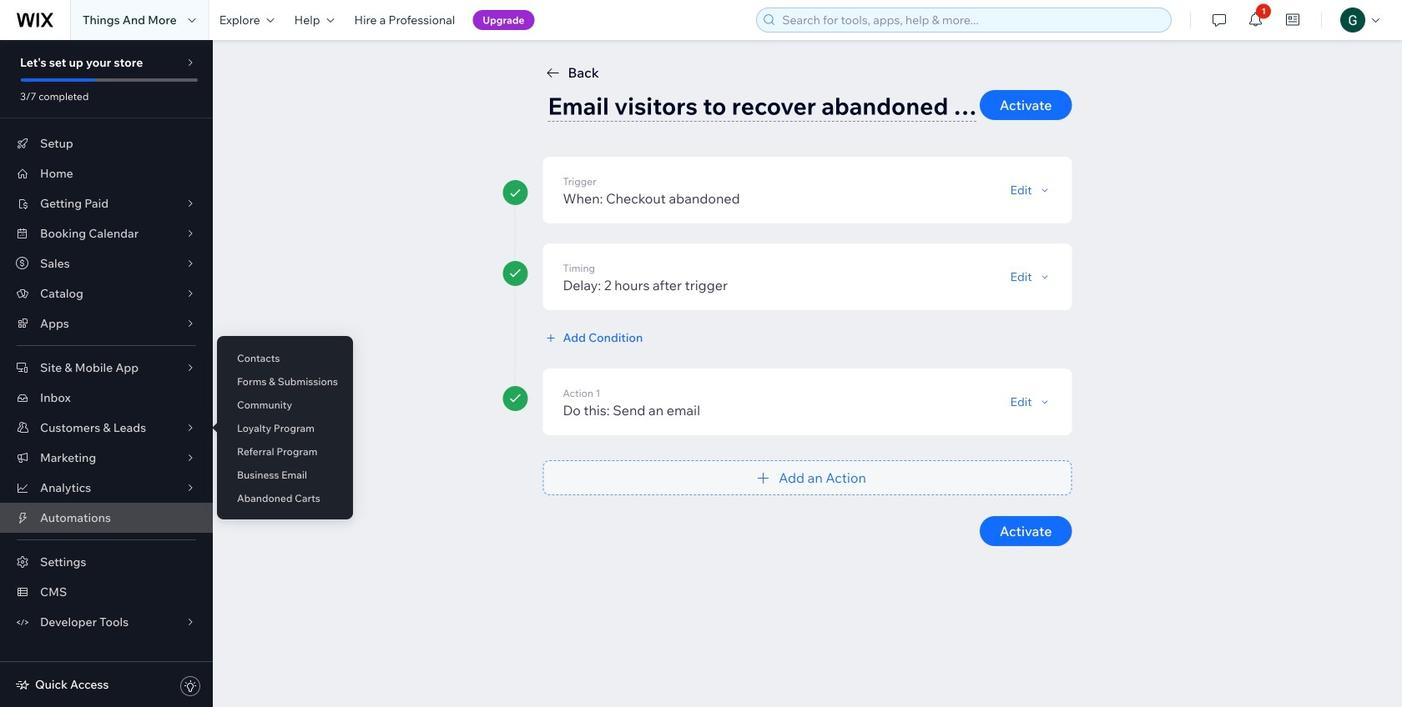 Task type: vqa. For each thing, say whether or not it's contained in the screenshot.
sidebar element
yes



Task type: describe. For each thing, give the bounding box(es) containing it.
Search for tools, apps, help & more... field
[[777, 8, 1166, 32]]

sidebar element
[[0, 40, 213, 708]]



